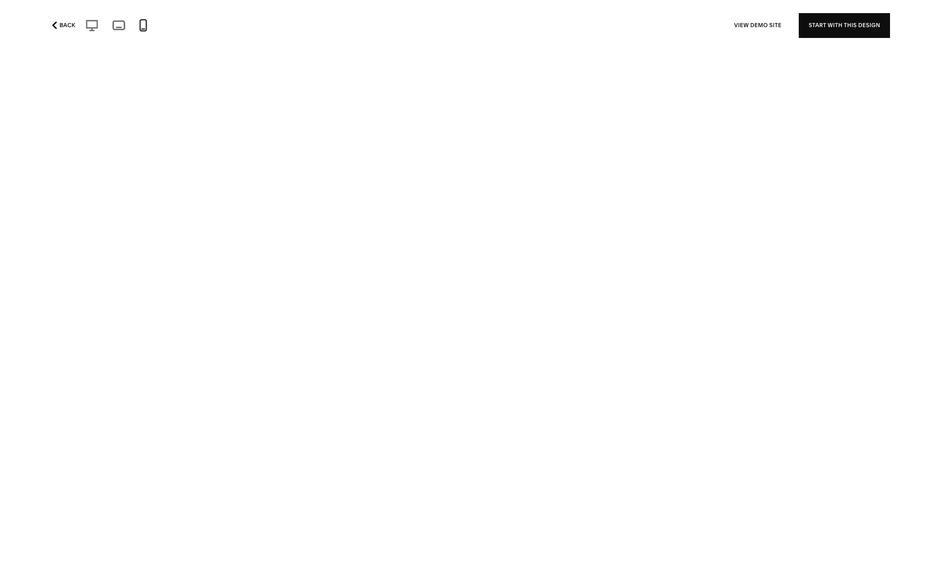 Task type: locate. For each thing, give the bounding box(es) containing it.
services
[[260, 23, 290, 32]]

business
[[316, 23, 347, 32]]

- left local
[[292, 23, 294, 32]]

start with this design button
[[799, 13, 891, 38]]

- right "blog"
[[176, 23, 179, 32]]

store
[[44, 23, 63, 32]]

-
[[64, 23, 67, 32], [100, 23, 103, 32], [154, 23, 157, 32], [176, 23, 179, 32], [221, 23, 224, 32], [256, 23, 259, 32], [292, 23, 294, 32]]

with
[[828, 22, 843, 28]]

1 - from the left
[[64, 23, 67, 32]]

portfolio
[[69, 23, 98, 32]]

preview template on a tablet device image
[[110, 18, 127, 33]]

view
[[735, 22, 749, 28]]

hemlock image
[[621, 0, 865, 119]]

view demo site link
[[735, 13, 782, 38]]

- right store
[[64, 23, 67, 32]]

site
[[770, 22, 782, 28]]

start
[[809, 22, 827, 28]]

7 - from the left
[[292, 23, 294, 32]]

design
[[859, 22, 881, 28]]

- right courses
[[256, 23, 259, 32]]

start with this design
[[809, 22, 881, 28]]

demo
[[751, 22, 768, 28]]

- left courses
[[221, 23, 224, 32]]

preview template on a desktop device image
[[83, 18, 101, 33]]

- left preview template on a tablet device icon
[[100, 23, 103, 32]]

- left "blog"
[[154, 23, 157, 32]]



Task type: describe. For each thing, give the bounding box(es) containing it.
iduma image
[[73, 0, 316, 179]]

scheduling
[[180, 23, 219, 32]]

view demo site
[[735, 22, 782, 28]]

this
[[845, 22, 858, 28]]

courses
[[226, 23, 254, 32]]

online
[[20, 23, 42, 32]]

blog
[[158, 23, 174, 32]]

memberships
[[104, 23, 152, 32]]

back button
[[47, 15, 78, 35]]

6 - from the left
[[256, 23, 259, 32]]

2 - from the left
[[100, 23, 103, 32]]

back
[[60, 22, 75, 28]]

online store - portfolio - memberships - blog - scheduling - courses - services - local business
[[20, 23, 347, 32]]

preview template on a mobile device image
[[136, 19, 150, 32]]

5 - from the left
[[221, 23, 224, 32]]

3 - from the left
[[154, 23, 157, 32]]

4 - from the left
[[176, 23, 179, 32]]

local
[[296, 23, 315, 32]]



Task type: vqa. For each thing, say whether or not it's contained in the screenshot.
'Add Colton to your favorites list' "icon"
no



